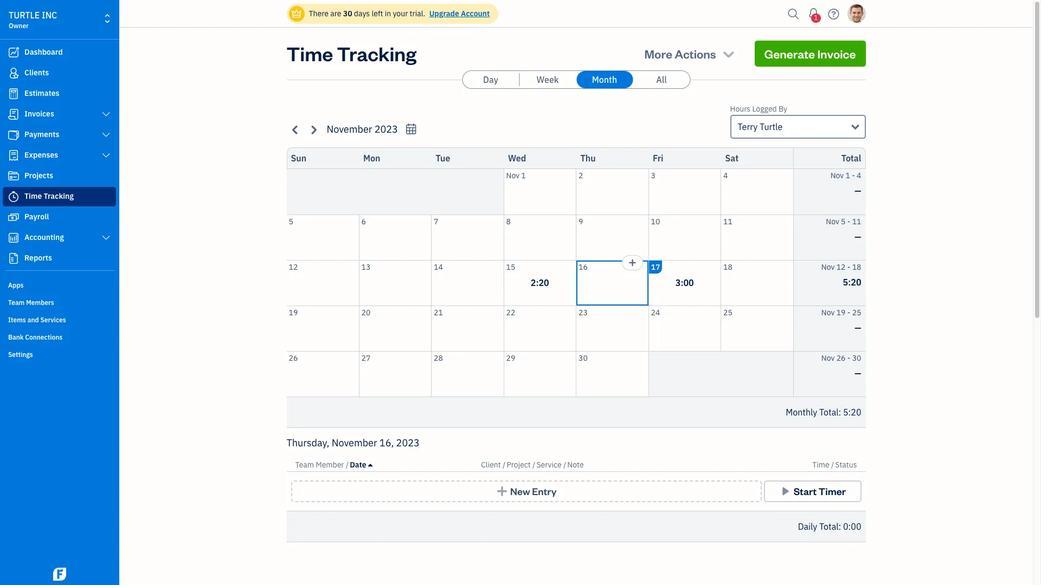 Task type: vqa. For each thing, say whether or not it's contained in the screenshot.
THE 12 within 12 button
yes



Task type: locate. For each thing, give the bounding box(es) containing it.
time tracking down projects link
[[24, 191, 74, 201]]

0 horizontal spatial 1
[[521, 171, 526, 181]]

crown image
[[291, 8, 302, 19]]

1
[[814, 14, 818, 22], [521, 171, 526, 181], [846, 171, 850, 181]]

18 inside nov 12 - 18 5:20
[[852, 262, 862, 272]]

2 vertical spatial total
[[820, 522, 839, 533]]

18 down 11 button
[[724, 262, 733, 272]]

tracking inside main element
[[44, 191, 74, 201]]

26 button
[[287, 352, 359, 397]]

2023 right 16,
[[396, 437, 420, 450]]

1 horizontal spatial team
[[295, 460, 314, 470]]

turtle
[[9, 10, 40, 21]]

8 button
[[504, 215, 576, 260]]

2 : from the top
[[839, 522, 841, 533]]

team down the thursday,
[[295, 460, 314, 470]]

2 26 from the left
[[837, 353, 846, 363]]

5
[[289, 217, 293, 226], [841, 217, 846, 226]]

1 — from the top
[[855, 185, 862, 196]]

0 horizontal spatial 4
[[724, 171, 728, 181]]

/ right client
[[503, 460, 506, 470]]

5 inside button
[[289, 217, 293, 226]]

nov 12 - 18 5:20
[[822, 262, 862, 288]]

by
[[779, 104, 788, 114]]

30 down 23 button
[[579, 353, 588, 363]]

dashboard
[[24, 47, 63, 57]]

generate invoice button
[[755, 41, 866, 67]]

total
[[842, 153, 862, 164], [820, 407, 839, 418], [820, 522, 839, 533]]

bank connections
[[8, 334, 63, 342]]

bank connections link
[[3, 329, 116, 345]]

1 horizontal spatial 12
[[837, 262, 846, 272]]

time tracking
[[287, 41, 417, 66], [24, 191, 74, 201]]

— inside nov 1 - 4 —
[[855, 185, 862, 196]]

2 12 from the left
[[837, 262, 846, 272]]

nov inside nov 1 - 4 —
[[831, 171, 844, 181]]

invoice image
[[7, 109, 20, 120]]

1 down wed
[[521, 171, 526, 181]]

1 18 from the left
[[724, 262, 733, 272]]

— inside nov 19 - 25 —
[[855, 322, 862, 333]]

1 vertical spatial 5:20
[[843, 407, 862, 418]]

chevron large down image for payments
[[101, 131, 111, 139]]

3 chevron large down image from the top
[[101, 234, 111, 242]]

19 down 12 button
[[289, 308, 298, 318]]

bank
[[8, 334, 24, 342]]

— up nov 5 - 11 —
[[855, 185, 862, 196]]

19 down nov 12 - 18 5:20
[[837, 308, 846, 318]]

11 button
[[721, 215, 793, 260]]

1 inside button
[[521, 171, 526, 181]]

0 horizontal spatial 18
[[724, 262, 733, 272]]

- inside nov 1 - 4 —
[[852, 171, 855, 181]]

1 vertical spatial :
[[839, 522, 841, 533]]

2 — from the top
[[855, 231, 862, 242]]

1 : from the top
[[839, 407, 841, 418]]

team inside main element
[[8, 299, 25, 307]]

2 horizontal spatial 30
[[852, 353, 862, 363]]

16 button
[[577, 261, 648, 306]]

connections
[[25, 334, 63, 342]]

1 horizontal spatial time
[[287, 41, 333, 66]]

— up nov 12 - 18 5:20
[[855, 231, 862, 242]]

1 horizontal spatial 26
[[837, 353, 846, 363]]

18 down nov 5 - 11 —
[[852, 262, 862, 272]]

1 horizontal spatial 11
[[852, 217, 862, 226]]

0 vertical spatial :
[[839, 407, 841, 418]]

more
[[645, 46, 672, 61]]

0 horizontal spatial time
[[24, 191, 42, 201]]

19
[[289, 308, 298, 318], [837, 308, 846, 318]]

— up nov 26 - 30 — at bottom right
[[855, 322, 862, 333]]

0 horizontal spatial time tracking
[[24, 191, 74, 201]]

25 inside 25 button
[[724, 308, 733, 318]]

dashboard link
[[3, 43, 116, 62]]

0 horizontal spatial 5
[[289, 217, 293, 226]]

1 4 from the left
[[724, 171, 728, 181]]

nov
[[506, 171, 520, 181], [831, 171, 844, 181], [826, 217, 839, 226], [822, 262, 835, 272], [822, 308, 835, 318], [822, 353, 835, 363]]

team for team member /
[[295, 460, 314, 470]]

19 button
[[287, 306, 359, 351]]

nov inside nov 26 - 30 —
[[822, 353, 835, 363]]

- for nov 12 - 18 5:20
[[848, 262, 851, 272]]

clients
[[24, 68, 49, 78]]

13 button
[[359, 261, 431, 306]]

4 inside nov 1 - 4 —
[[857, 171, 862, 181]]

1 horizontal spatial 18
[[852, 262, 862, 272]]

1 horizontal spatial 25
[[852, 308, 862, 318]]

chevrondown image
[[721, 46, 736, 61]]

5:20 up nov 19 - 25 —
[[843, 277, 862, 288]]

nov inside button
[[506, 171, 520, 181]]

16,
[[380, 437, 394, 450]]

members
[[26, 299, 54, 307]]

client image
[[7, 68, 20, 79]]

1 11 from the left
[[724, 217, 733, 226]]

team members
[[8, 299, 54, 307]]

0 horizontal spatial tracking
[[44, 191, 74, 201]]

: right "monthly"
[[839, 407, 841, 418]]

chevron large down image for accounting
[[101, 234, 111, 242]]

2 vertical spatial time
[[813, 460, 830, 470]]

0 vertical spatial team
[[8, 299, 25, 307]]

nov inside nov 5 - 11 —
[[826, 217, 839, 226]]

projects
[[24, 171, 53, 181]]

nov inside nov 19 - 25 —
[[822, 308, 835, 318]]

wed
[[508, 153, 526, 164]]

0 vertical spatial total
[[842, 153, 862, 164]]

time right timer icon on the left
[[24, 191, 42, 201]]

nov up nov 5 - 11 —
[[831, 171, 844, 181]]

- inside nov 12 - 18 5:20
[[848, 262, 851, 272]]

0 vertical spatial chevron large down image
[[101, 131, 111, 139]]

26 down 19 button
[[289, 353, 298, 363]]

2 vertical spatial chevron large down image
[[101, 234, 111, 242]]

14 button
[[432, 261, 504, 306]]

2023 left choose a date image
[[375, 123, 398, 136]]

2023
[[375, 123, 398, 136], [396, 437, 420, 450]]

2
[[579, 171, 583, 181]]

tracking down left at the left of the page
[[337, 41, 417, 66]]

9
[[579, 217, 583, 226]]

chevron large down image
[[101, 131, 111, 139], [101, 151, 111, 160], [101, 234, 111, 242]]

3:00
[[676, 278, 694, 289]]

upgrade
[[429, 9, 459, 18]]

28
[[434, 353, 443, 363]]

19 inside 19 button
[[289, 308, 298, 318]]

1 vertical spatial team
[[295, 460, 314, 470]]

26
[[289, 353, 298, 363], [837, 353, 846, 363]]

clients link
[[3, 63, 116, 83]]

daily total : 0:00
[[798, 522, 862, 533]]

nov for nov 19 - 25 —
[[822, 308, 835, 318]]

nov down wed
[[506, 171, 520, 181]]

invoices
[[24, 109, 54, 119]]

0 horizontal spatial 19
[[289, 308, 298, 318]]

— inside nov 26 - 30 —
[[855, 368, 862, 379]]

29
[[506, 353, 515, 363]]

— for nov 26 - 30 —
[[855, 368, 862, 379]]

your
[[393, 9, 408, 18]]

0 horizontal spatial team
[[8, 299, 25, 307]]

add a time entry image
[[628, 256, 637, 269]]

30 down nov 19 - 25 —
[[852, 353, 862, 363]]

total for monthly total
[[820, 407, 839, 418]]

0 horizontal spatial 26
[[289, 353, 298, 363]]

1 vertical spatial total
[[820, 407, 839, 418]]

1 vertical spatial time tracking
[[24, 191, 74, 201]]

2 25 from the left
[[852, 308, 862, 318]]

2 11 from the left
[[852, 217, 862, 226]]

1 25 from the left
[[724, 308, 733, 318]]

1 19 from the left
[[289, 308, 298, 318]]

estimates link
[[3, 84, 116, 104]]

30 inside '30' button
[[579, 353, 588, 363]]

1 chevron large down image from the top
[[101, 131, 111, 139]]

25 down nov 12 - 18 5:20
[[852, 308, 862, 318]]

18 inside 18 button
[[724, 262, 733, 272]]

0 vertical spatial time tracking
[[287, 41, 417, 66]]

1 button
[[805, 3, 823, 24]]

dashboard image
[[7, 47, 20, 58]]

total up nov 1 - 4 —
[[842, 153, 862, 164]]

—
[[855, 185, 862, 196], [855, 231, 862, 242], [855, 322, 862, 333], [855, 368, 862, 379]]

21
[[434, 308, 443, 318]]

- for nov 19 - 25 —
[[848, 308, 851, 318]]

time tracking down days
[[287, 41, 417, 66]]

1 vertical spatial tracking
[[44, 191, 74, 201]]

1 horizontal spatial 19
[[837, 308, 846, 318]]

time tracking link
[[3, 187, 116, 207]]

: for daily total
[[839, 522, 841, 533]]

- inside nov 19 - 25 —
[[848, 308, 851, 318]]

time down there
[[287, 41, 333, 66]]

12 down nov 5 - 11 —
[[837, 262, 846, 272]]

2 5 from the left
[[841, 217, 846, 226]]

1 inside nov 1 - 4 —
[[846, 171, 850, 181]]

tracking down projects link
[[44, 191, 74, 201]]

/ left status
[[831, 460, 834, 470]]

26 down nov 19 - 25 —
[[837, 353, 846, 363]]

4 inside button
[[724, 171, 728, 181]]

0 horizontal spatial 30
[[343, 9, 352, 18]]

11 down 4 button
[[724, 217, 733, 226]]

nov down nov 12 - 18 5:20
[[822, 308, 835, 318]]

are
[[330, 9, 341, 18]]

1 for nov 1
[[521, 171, 526, 181]]

november right next month icon
[[327, 123, 372, 136]]

5:20 down nov 26 - 30 — at bottom right
[[843, 407, 862, 418]]

note
[[567, 460, 584, 470]]

25 down 18 button at the right of the page
[[724, 308, 733, 318]]

: left 0:00
[[839, 522, 841, 533]]

1 horizontal spatial tracking
[[337, 41, 417, 66]]

1 horizontal spatial 1
[[814, 14, 818, 22]]

1 / from the left
[[346, 460, 349, 470]]

accounting
[[24, 233, 64, 242]]

team members link
[[3, 295, 116, 311]]

project image
[[7, 171, 20, 182]]

nov for nov 12 - 18 5:20
[[822, 262, 835, 272]]

total right "monthly"
[[820, 407, 839, 418]]

nov down nov 5 - 11 —
[[822, 262, 835, 272]]

0 horizontal spatial 12
[[289, 262, 298, 272]]

1 vertical spatial chevron large down image
[[101, 151, 111, 160]]

1 left go to help image
[[814, 14, 818, 22]]

daily
[[798, 522, 817, 533]]

9 button
[[577, 215, 648, 260]]

- inside nov 5 - 11 —
[[848, 217, 851, 226]]

caretup image
[[368, 461, 373, 470]]

2 / from the left
[[503, 460, 506, 470]]

team down apps
[[8, 299, 25, 307]]

nov down nov 19 - 25 —
[[822, 353, 835, 363]]

/ left date
[[346, 460, 349, 470]]

all
[[656, 74, 667, 85]]

3 — from the top
[[855, 322, 862, 333]]

1 horizontal spatial 5
[[841, 217, 846, 226]]

settings
[[8, 351, 33, 359]]

0 horizontal spatial 11
[[724, 217, 733, 226]]

-
[[852, 171, 855, 181], [848, 217, 851, 226], [848, 262, 851, 272], [848, 308, 851, 318], [848, 353, 851, 363]]

11 down nov 1 - 4 —
[[852, 217, 862, 226]]

month
[[592, 74, 617, 85]]

payroll link
[[3, 208, 116, 227]]

client / project / service / note
[[481, 460, 584, 470]]

0:00
[[843, 522, 862, 533]]

4 — from the top
[[855, 368, 862, 379]]

30 right are in the left of the page
[[343, 9, 352, 18]]

27 button
[[359, 352, 431, 397]]

11 inside nov 5 - 11 —
[[852, 217, 862, 226]]

1 12 from the left
[[289, 262, 298, 272]]

— inside nov 5 - 11 —
[[855, 231, 862, 242]]

turtle
[[760, 121, 783, 132]]

1 vertical spatial time
[[24, 191, 42, 201]]

0 vertical spatial 5:20
[[843, 277, 862, 288]]

fri
[[653, 153, 664, 164]]

chart image
[[7, 233, 20, 244]]

1 horizontal spatial 4
[[857, 171, 862, 181]]

27
[[361, 353, 371, 363]]

4 button
[[721, 169, 793, 215]]

2 chevron large down image from the top
[[101, 151, 111, 160]]

total right daily
[[820, 522, 839, 533]]

4 / from the left
[[563, 460, 566, 470]]

12 down 5 button
[[289, 262, 298, 272]]

time
[[287, 41, 333, 66], [24, 191, 42, 201], [813, 460, 830, 470]]

nov inside nov 12 - 18 5:20
[[822, 262, 835, 272]]

2 19 from the left
[[837, 308, 846, 318]]

— up monthly total : 5:20
[[855, 368, 862, 379]]

0 vertical spatial time
[[287, 41, 333, 66]]

2 18 from the left
[[852, 262, 862, 272]]

30 button
[[577, 352, 648, 397]]

2 horizontal spatial 1
[[846, 171, 850, 181]]

nov down nov 1 - 4 —
[[826, 217, 839, 226]]

new entry
[[510, 485, 557, 498]]

nov for nov 26 - 30 —
[[822, 353, 835, 363]]

/
[[346, 460, 349, 470], [503, 460, 506, 470], [533, 460, 536, 470], [563, 460, 566, 470], [831, 460, 834, 470]]

chevron large down image inside payments link
[[101, 131, 111, 139]]

0 vertical spatial 2023
[[375, 123, 398, 136]]

reports link
[[3, 249, 116, 268]]

1 5 from the left
[[289, 217, 293, 226]]

2 4 from the left
[[857, 171, 862, 181]]

report image
[[7, 253, 20, 264]]

time left status
[[813, 460, 830, 470]]

choose a date image
[[405, 123, 418, 136]]

/ left note 'link'
[[563, 460, 566, 470]]

— for nov 1 - 4 —
[[855, 185, 862, 196]]

- inside nov 26 - 30 —
[[848, 353, 851, 363]]

1 26 from the left
[[289, 353, 298, 363]]

estimate image
[[7, 88, 20, 99]]

1 horizontal spatial 30
[[579, 353, 588, 363]]

30 inside nov 26 - 30 —
[[852, 353, 862, 363]]

/ left service
[[533, 460, 536, 470]]

thu
[[581, 153, 596, 164]]

november up date
[[332, 437, 377, 450]]

0 horizontal spatial 25
[[724, 308, 733, 318]]

team
[[8, 299, 25, 307], [295, 460, 314, 470]]

26 inside "button"
[[289, 353, 298, 363]]

: for monthly total
[[839, 407, 841, 418]]

timer
[[819, 485, 846, 498]]

11 inside button
[[724, 217, 733, 226]]

30
[[343, 9, 352, 18], [579, 353, 588, 363], [852, 353, 862, 363]]

1 up nov 5 - 11 —
[[846, 171, 850, 181]]

3 / from the left
[[533, 460, 536, 470]]



Task type: describe. For each thing, give the bounding box(es) containing it.
project link
[[507, 460, 533, 470]]

3
[[651, 171, 656, 181]]

money image
[[7, 212, 20, 223]]

25 inside nov 19 - 25 —
[[852, 308, 862, 318]]

23 button
[[577, 306, 648, 351]]

monthly
[[786, 407, 817, 418]]

26 inside nov 26 - 30 —
[[837, 353, 846, 363]]

date link
[[350, 460, 373, 470]]

reports
[[24, 253, 52, 263]]

team member /
[[295, 460, 349, 470]]

0 vertical spatial november
[[327, 123, 372, 136]]

services
[[40, 316, 66, 324]]

expenses
[[24, 150, 58, 160]]

nov 1 button
[[504, 169, 576, 215]]

3 button
[[649, 169, 721, 215]]

service
[[537, 460, 562, 470]]

0 vertical spatial tracking
[[337, 41, 417, 66]]

22
[[506, 308, 515, 318]]

sat
[[725, 153, 739, 164]]

10
[[651, 217, 660, 226]]

november 2023
[[327, 123, 398, 136]]

owner
[[9, 22, 29, 30]]

account
[[461, 9, 490, 18]]

generate
[[764, 46, 815, 61]]

timer image
[[7, 191, 20, 202]]

more actions
[[645, 46, 716, 61]]

left
[[372, 9, 383, 18]]

1 vertical spatial 2023
[[396, 437, 420, 450]]

thursday, november 16, 2023
[[287, 437, 420, 450]]

time tracking inside main element
[[24, 191, 74, 201]]

21 button
[[432, 306, 504, 351]]

settings link
[[3, 347, 116, 363]]

in
[[385, 9, 391, 18]]

19 inside nov 19 - 25 —
[[837, 308, 846, 318]]

actions
[[675, 46, 716, 61]]

accounting link
[[3, 228, 116, 248]]

client
[[481, 460, 501, 470]]

— for nov 5 - 11 —
[[855, 231, 862, 242]]

nov for nov 5 - 11 —
[[826, 217, 839, 226]]

- for nov 26 - 30 —
[[848, 353, 851, 363]]

2 button
[[577, 169, 648, 215]]

5:20 inside nov 12 - 18 5:20
[[843, 277, 862, 288]]

invoice
[[818, 46, 856, 61]]

more actions button
[[635, 41, 746, 67]]

5 button
[[287, 215, 359, 260]]

estimates
[[24, 88, 59, 98]]

— for nov 19 - 25 —
[[855, 322, 862, 333]]

payments link
[[3, 125, 116, 145]]

nov for nov 1 - 4 —
[[831, 171, 844, 181]]

terry
[[738, 121, 758, 132]]

1 for nov 1 - 4 —
[[846, 171, 850, 181]]

chevron large down image for expenses
[[101, 151, 111, 160]]

items and services
[[8, 316, 66, 324]]

24 button
[[649, 306, 721, 351]]

all link
[[633, 71, 690, 88]]

invoices link
[[3, 105, 116, 124]]

items
[[8, 316, 26, 324]]

payment image
[[7, 130, 20, 140]]

nov 5 - 11 —
[[826, 217, 862, 242]]

search image
[[785, 6, 802, 22]]

status
[[835, 460, 857, 470]]

start timer button
[[764, 481, 862, 503]]

inc
[[42, 10, 57, 21]]

expense image
[[7, 150, 20, 161]]

project
[[507, 460, 531, 470]]

time inside main element
[[24, 191, 42, 201]]

week
[[537, 74, 559, 85]]

plus image
[[496, 487, 508, 497]]

1 inside dropdown button
[[814, 14, 818, 22]]

17
[[651, 262, 660, 272]]

apps link
[[3, 277, 116, 293]]

there
[[309, 9, 329, 18]]

trial.
[[410, 9, 425, 18]]

28 button
[[432, 352, 504, 397]]

go to help image
[[825, 6, 843, 22]]

time link
[[813, 460, 831, 470]]

next month image
[[307, 123, 320, 136]]

day
[[483, 74, 498, 85]]

14
[[434, 262, 443, 272]]

payroll
[[24, 212, 49, 222]]

nov for nov 1
[[506, 171, 520, 181]]

5 inside nov 5 - 11 —
[[841, 217, 846, 226]]

total for daily total
[[820, 522, 839, 533]]

- for nov 5 - 11 —
[[848, 217, 851, 226]]

2 horizontal spatial time
[[813, 460, 830, 470]]

chevron large down image
[[101, 110, 111, 119]]

16
[[579, 262, 588, 272]]

7 button
[[432, 215, 504, 260]]

days
[[354, 9, 370, 18]]

previous month image
[[289, 123, 302, 136]]

items and services link
[[3, 312, 116, 328]]

- for nov 1 - 4 —
[[852, 171, 855, 181]]

12 inside nov 12 - 18 5:20
[[837, 262, 846, 272]]

sun
[[291, 153, 306, 164]]

month link
[[577, 71, 633, 88]]

freshbooks image
[[51, 568, 68, 581]]

1 vertical spatial november
[[332, 437, 377, 450]]

expenses link
[[3, 146, 116, 165]]

10 button
[[649, 215, 721, 260]]

12 button
[[287, 261, 359, 306]]

24
[[651, 308, 660, 318]]

22 button
[[504, 306, 576, 351]]

thursday,
[[287, 437, 329, 450]]

5 / from the left
[[831, 460, 834, 470]]

terry turtle
[[738, 121, 783, 132]]

13
[[361, 262, 371, 272]]

team for team members
[[8, 299, 25, 307]]

logged
[[753, 104, 777, 114]]

8
[[506, 217, 511, 226]]

play image
[[779, 487, 792, 497]]

12 inside button
[[289, 262, 298, 272]]

1 horizontal spatial time tracking
[[287, 41, 417, 66]]

29 button
[[504, 352, 576, 397]]

main element
[[0, 0, 146, 586]]



